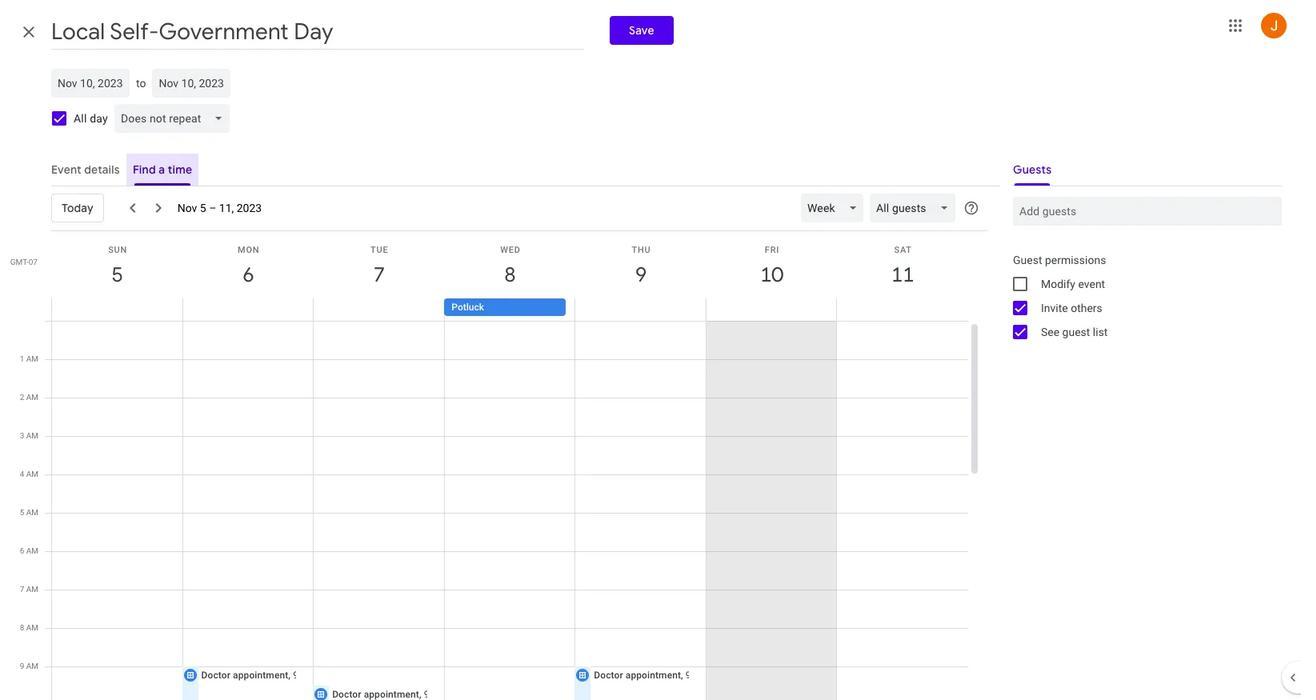 Task type: vqa. For each thing, say whether or not it's contained in the screenshot.


Task type: describe. For each thing, give the bounding box(es) containing it.
07
[[29, 258, 38, 266]]

all day
[[74, 112, 108, 125]]

see
[[1041, 326, 1060, 338]]

list
[[1093, 326, 1108, 338]]

1
[[20, 354, 24, 363]]

sunday, november 5 element
[[99, 257, 136, 294]]

sun
[[108, 245, 127, 255]]

am for 8 am
[[26, 623, 38, 632]]

11
[[890, 262, 913, 288]]

wed 8
[[500, 245, 521, 288]]

2
[[20, 393, 24, 402]]

tuesday, november 7 element
[[361, 257, 398, 294]]

am for 1 am
[[26, 354, 38, 363]]

9 am
[[20, 662, 38, 671]]

am for 6 am
[[26, 547, 38, 555]]

2 am
[[20, 393, 38, 402]]

wednesday, november 8 element
[[492, 257, 529, 294]]

8 am
[[20, 623, 38, 632]]

day
[[90, 112, 108, 125]]

0 horizontal spatial 8
[[20, 623, 24, 632]]

am for 2 am
[[26, 393, 38, 402]]

wed
[[500, 245, 521, 255]]

9 inside thu 9
[[634, 262, 646, 288]]

permissions
[[1045, 254, 1106, 266]]

10
[[759, 262, 782, 288]]

guest permissions
[[1013, 254, 1106, 266]]

–
[[209, 202, 216, 214]]

fri
[[765, 245, 780, 255]]

guest
[[1062, 326, 1090, 338]]

2 doctor from the left
[[594, 670, 623, 681]]

2 appointment from the left
[[626, 670, 681, 681]]

thu
[[632, 245, 651, 255]]

11,
[[219, 202, 234, 214]]

End date text field
[[159, 74, 224, 93]]

navigation toolbar
[[51, 186, 987, 231]]

8 inside wed 8
[[503, 262, 515, 288]]

monday, november 6 element
[[230, 257, 267, 294]]

modify
[[1041, 278, 1075, 290]]

7 inside tue 7
[[372, 262, 384, 288]]

save
[[629, 23, 654, 38]]

2 doctor appointment , from the left
[[594, 670, 686, 681]]

friday, november 10 element
[[754, 257, 790, 294]]

group containing guest permissions
[[1000, 248, 1282, 344]]

fri 10
[[759, 245, 782, 288]]

6 inside mon 6
[[242, 262, 253, 288]]

to
[[136, 77, 146, 90]]



Task type: locate. For each thing, give the bounding box(es) containing it.
0 horizontal spatial ,
[[288, 670, 291, 681]]

1 horizontal spatial 7
[[372, 262, 384, 288]]

thu 9
[[632, 245, 651, 288]]

Guests text field
[[1019, 197, 1275, 226]]

thursday, november 9 element
[[623, 257, 659, 294]]

0 horizontal spatial 5
[[20, 508, 24, 517]]

0 horizontal spatial doctor
[[201, 670, 230, 681]]

4 am from the top
[[26, 470, 38, 479]]

sat 11
[[890, 245, 913, 288]]

5 for nov 5 – 11, 2023
[[200, 202, 206, 214]]

potluck row
[[44, 298, 981, 321]]

event
[[1078, 278, 1105, 290]]

6 down the mon
[[242, 262, 253, 288]]

grid
[[0, 231, 981, 700]]

am up 6 am
[[26, 508, 38, 517]]

7
[[372, 262, 384, 288], [20, 585, 24, 594]]

7 am
[[20, 585, 38, 594]]

3 am from the top
[[26, 431, 38, 440]]

row containing doctor appointment
[[45, 320, 968, 700]]

potluck button
[[444, 298, 566, 316]]

9 down 8 am
[[20, 662, 24, 671]]

1 horizontal spatial 5
[[111, 262, 122, 288]]

group
[[1000, 248, 1282, 344]]

am down 5 am
[[26, 547, 38, 555]]

1 horizontal spatial appointment
[[626, 670, 681, 681]]

0 vertical spatial 8
[[503, 262, 515, 288]]

doctor
[[201, 670, 230, 681], [594, 670, 623, 681]]

5
[[200, 202, 206, 214], [111, 262, 122, 288], [20, 508, 24, 517]]

5 am
[[20, 508, 38, 517]]

2 horizontal spatial 5
[[200, 202, 206, 214]]

save button
[[610, 16, 674, 45]]

2 am from the top
[[26, 393, 38, 402]]

mon 6
[[238, 245, 260, 288]]

5 am from the top
[[26, 508, 38, 517]]

8 down wed at the top of page
[[503, 262, 515, 288]]

1 vertical spatial 8
[[20, 623, 24, 632]]

gmt-
[[10, 258, 29, 266]]

4
[[20, 470, 24, 479]]

am right "4"
[[26, 470, 38, 479]]

1 horizontal spatial 8
[[503, 262, 515, 288]]

1 horizontal spatial 9
[[634, 262, 646, 288]]

am right 1 at the left of the page
[[26, 354, 38, 363]]

0 vertical spatial 5
[[200, 202, 206, 214]]

1 appointment from the left
[[233, 670, 288, 681]]

saturday, november 11 element
[[884, 257, 921, 294]]

am for 9 am
[[26, 662, 38, 671]]

0 horizontal spatial 6
[[20, 547, 24, 555]]

nov
[[177, 202, 197, 214]]

modify event
[[1041, 278, 1105, 290]]

mon
[[238, 245, 260, 255]]

am down 6 am
[[26, 585, 38, 594]]

guest
[[1013, 254, 1042, 266]]

5 inside sun 5
[[111, 262, 122, 288]]

sun 5
[[108, 245, 127, 288]]

Start date text field
[[58, 74, 123, 93]]

7 down "tue"
[[372, 262, 384, 288]]

am right 2
[[26, 393, 38, 402]]

None field
[[114, 104, 236, 133], [801, 194, 870, 222], [870, 194, 962, 222], [114, 104, 236, 133], [801, 194, 870, 222], [870, 194, 962, 222]]

others
[[1071, 302, 1102, 314]]

2 , from the left
[[681, 670, 683, 681]]

am for 3 am
[[26, 431, 38, 440]]

1 horizontal spatial doctor
[[594, 670, 623, 681]]

9
[[634, 262, 646, 288], [20, 662, 24, 671]]

today
[[62, 201, 93, 215]]

am for 7 am
[[26, 585, 38, 594]]

appointment
[[233, 670, 288, 681], [626, 670, 681, 681]]

5 inside navigation toolbar
[[200, 202, 206, 214]]

am
[[26, 354, 38, 363], [26, 393, 38, 402], [26, 431, 38, 440], [26, 470, 38, 479], [26, 508, 38, 517], [26, 547, 38, 555], [26, 585, 38, 594], [26, 623, 38, 632], [26, 662, 38, 671]]

1 , from the left
[[288, 670, 291, 681]]

invite
[[1041, 302, 1068, 314]]

1 horizontal spatial ,
[[681, 670, 683, 681]]

0 horizontal spatial 9
[[20, 662, 24, 671]]

5 for sun 5
[[111, 262, 122, 288]]

0 vertical spatial 7
[[372, 262, 384, 288]]

8 am from the top
[[26, 623, 38, 632]]

6
[[242, 262, 253, 288], [20, 547, 24, 555]]

grid containing 5
[[0, 231, 981, 700]]

tue
[[371, 245, 389, 255]]

am for 5 am
[[26, 508, 38, 517]]

,
[[288, 670, 291, 681], [681, 670, 683, 681]]

8 down the 7 am
[[20, 623, 24, 632]]

1 vertical spatial 7
[[20, 585, 24, 594]]

am down the 7 am
[[26, 623, 38, 632]]

all
[[74, 112, 87, 125]]

sat
[[894, 245, 912, 255]]

cell
[[52, 298, 183, 318], [183, 298, 314, 318], [314, 298, 444, 318], [575, 298, 706, 318], [837, 298, 967, 318], [706, 320, 837, 700], [52, 321, 183, 700], [181, 321, 314, 700], [312, 321, 445, 700], [445, 321, 576, 700], [574, 321, 706, 700], [837, 321, 968, 700]]

8
[[503, 262, 515, 288], [20, 623, 24, 632]]

7 down 6 am
[[20, 585, 24, 594]]

1 am
[[20, 354, 38, 363]]

1 doctor from the left
[[201, 670, 230, 681]]

5 down sun
[[111, 262, 122, 288]]

1 vertical spatial 6
[[20, 547, 24, 555]]

doctor appointment ,
[[201, 670, 293, 681], [594, 670, 686, 681]]

am right 3
[[26, 431, 38, 440]]

9 am from the top
[[26, 662, 38, 671]]

2 vertical spatial 5
[[20, 508, 24, 517]]

1 horizontal spatial 6
[[242, 262, 253, 288]]

nov 5 – 11, 2023
[[177, 202, 262, 214]]

3
[[20, 431, 24, 440]]

see guest list
[[1041, 326, 1108, 338]]

9 down thu
[[634, 262, 646, 288]]

6 up the 7 am
[[20, 547, 24, 555]]

5 down "4"
[[20, 508, 24, 517]]

0 vertical spatial 9
[[634, 262, 646, 288]]

5 left –
[[200, 202, 206, 214]]

1 am from the top
[[26, 354, 38, 363]]

2023
[[237, 202, 262, 214]]

am down 8 am
[[26, 662, 38, 671]]

4 am
[[20, 470, 38, 479]]

invite others
[[1041, 302, 1102, 314]]

0 horizontal spatial doctor appointment ,
[[201, 670, 293, 681]]

6 am from the top
[[26, 547, 38, 555]]

today button
[[51, 189, 104, 227]]

1 vertical spatial 9
[[20, 662, 24, 671]]

potluck
[[452, 302, 484, 313]]

1 doctor appointment , from the left
[[201, 670, 293, 681]]

tue 7
[[371, 245, 389, 288]]

0 horizontal spatial appointment
[[233, 670, 288, 681]]

gmt-07
[[10, 258, 38, 266]]

Title text field
[[51, 14, 584, 50]]

6 am
[[20, 547, 38, 555]]

am for 4 am
[[26, 470, 38, 479]]

0 horizontal spatial 7
[[20, 585, 24, 594]]

row
[[45, 320, 968, 700]]

1 horizontal spatial doctor appointment ,
[[594, 670, 686, 681]]

0 vertical spatial 6
[[242, 262, 253, 288]]

3 am
[[20, 431, 38, 440]]

1 vertical spatial 5
[[111, 262, 122, 288]]

7 am from the top
[[26, 585, 38, 594]]



